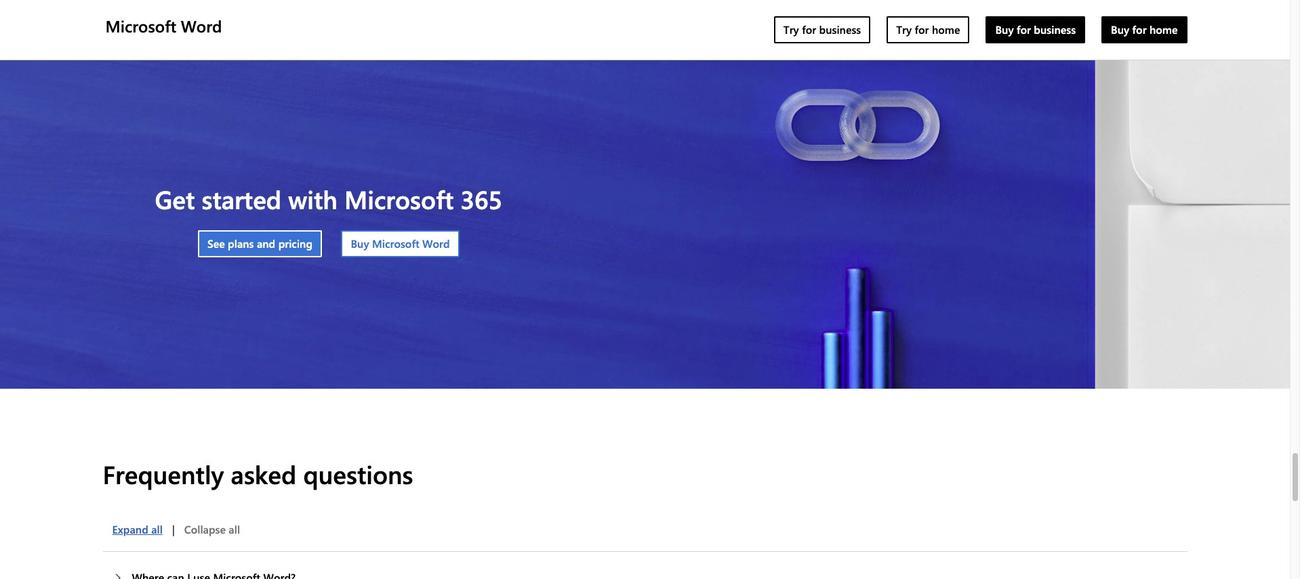 Task type: locate. For each thing, give the bounding box(es) containing it.
group
[[103, 517, 250, 544]]

all right collapse
[[229, 523, 240, 537]]

group containing expand all
[[103, 517, 250, 544]]

microsoft word element
[[103, 0, 1196, 60]]

1 horizontal spatial business
[[1034, 22, 1076, 37]]

1 horizontal spatial try
[[897, 22, 912, 37]]

0 horizontal spatial buy
[[351, 237, 369, 251]]

for for try for home
[[915, 22, 929, 37]]

see plans and pricing
[[207, 237, 313, 251]]

365
[[461, 182, 503, 215]]

1 vertical spatial microsoft
[[344, 182, 454, 215]]

see plans and pricing link
[[198, 231, 322, 258]]

all left |
[[151, 523, 163, 537]]

1 try from the left
[[784, 22, 799, 37]]

1 business from the left
[[819, 22, 861, 37]]

for
[[802, 22, 817, 37], [915, 22, 929, 37], [1017, 22, 1031, 37], [1133, 22, 1147, 37]]

business inside try for business link
[[819, 22, 861, 37]]

all inside expand all button
[[151, 523, 163, 537]]

2 for from the left
[[915, 22, 929, 37]]

microsoft
[[105, 15, 176, 36], [344, 182, 454, 215], [372, 237, 420, 251]]

4 for from the left
[[1133, 22, 1147, 37]]

1 horizontal spatial all
[[229, 523, 240, 537]]

business inside buy for business link
[[1034, 22, 1076, 37]]

1 horizontal spatial home
[[1150, 22, 1178, 37]]

buy for business link
[[986, 16, 1086, 43]]

3 for from the left
[[1017, 22, 1031, 37]]

home
[[932, 22, 960, 37], [1150, 22, 1178, 37]]

0 horizontal spatial business
[[819, 22, 861, 37]]

all inside collapse all button
[[229, 523, 240, 537]]

2 all from the left
[[229, 523, 240, 537]]

1 horizontal spatial word
[[423, 237, 450, 251]]

with
[[288, 182, 338, 215]]

1 horizontal spatial buy
[[996, 22, 1014, 37]]

microsoft word
[[105, 15, 222, 36]]

buy for buy for home
[[1111, 22, 1130, 37]]

buy for buy for business
[[996, 22, 1014, 37]]

buy for home link
[[1102, 16, 1188, 43]]

2 business from the left
[[1034, 22, 1076, 37]]

1 for from the left
[[802, 22, 817, 37]]

buy
[[996, 22, 1014, 37], [1111, 22, 1130, 37], [351, 237, 369, 251]]

1 vertical spatial word
[[423, 237, 450, 251]]

0 horizontal spatial word
[[181, 15, 222, 36]]

2 home from the left
[[1150, 22, 1178, 37]]

plans
[[228, 237, 254, 251]]

try for try for business
[[784, 22, 799, 37]]

try for business
[[784, 22, 861, 37]]

try for home link
[[887, 16, 970, 43]]

all for expand all
[[151, 523, 163, 537]]

0 horizontal spatial all
[[151, 523, 163, 537]]

expand all button
[[103, 517, 172, 544]]

pricing
[[278, 237, 313, 251]]

buy microsoft word link
[[341, 231, 460, 258]]

home for try for home
[[932, 22, 960, 37]]

business
[[819, 22, 861, 37], [1034, 22, 1076, 37]]

collapse all button
[[175, 517, 250, 544]]

word
[[181, 15, 222, 36], [423, 237, 450, 251]]

2 horizontal spatial buy
[[1111, 22, 1130, 37]]

try
[[784, 22, 799, 37], [897, 22, 912, 37]]

1 home from the left
[[932, 22, 960, 37]]

all
[[151, 523, 163, 537], [229, 523, 240, 537]]

0 horizontal spatial home
[[932, 22, 960, 37]]

2 try from the left
[[897, 22, 912, 37]]

0 vertical spatial word
[[181, 15, 222, 36]]

started
[[202, 182, 282, 215]]

for for try for business
[[802, 22, 817, 37]]

1 all from the left
[[151, 523, 163, 537]]

0 horizontal spatial try
[[784, 22, 799, 37]]



Task type: vqa. For each thing, say whether or not it's contained in the screenshot.
1st try from right
yes



Task type: describe. For each thing, give the bounding box(es) containing it.
buy microsoft word
[[351, 237, 450, 251]]

business for buy for business
[[1034, 22, 1076, 37]]

frequently
[[103, 457, 224, 491]]

and
[[257, 237, 275, 251]]

collapse all
[[184, 523, 240, 537]]

get
[[155, 182, 195, 215]]

word inside buy microsoft word link
[[423, 237, 450, 251]]

2 vertical spatial microsoft
[[372, 237, 420, 251]]

collapse
[[184, 523, 226, 537]]

buy for business
[[996, 22, 1076, 37]]

buy for home
[[1111, 22, 1178, 37]]

get started with microsoft 365
[[155, 182, 503, 215]]

try for business link
[[774, 16, 871, 43]]

|
[[172, 523, 175, 537]]

asked
[[231, 457, 296, 491]]

questions
[[303, 457, 413, 491]]

business for try for business
[[819, 22, 861, 37]]

all for collapse all
[[229, 523, 240, 537]]

0 vertical spatial microsoft
[[105, 15, 176, 36]]

expand
[[112, 523, 148, 537]]

for for buy for home
[[1133, 22, 1147, 37]]

frequently asked questions
[[103, 457, 413, 491]]

try for try for home
[[897, 22, 912, 37]]

word inside microsoft word element
[[181, 15, 222, 36]]

home for buy for home
[[1150, 22, 1178, 37]]

try for home
[[897, 22, 960, 37]]

buy for buy microsoft word
[[351, 237, 369, 251]]

expand all
[[112, 523, 163, 537]]

see
[[207, 237, 225, 251]]

for for buy for business
[[1017, 22, 1031, 37]]



